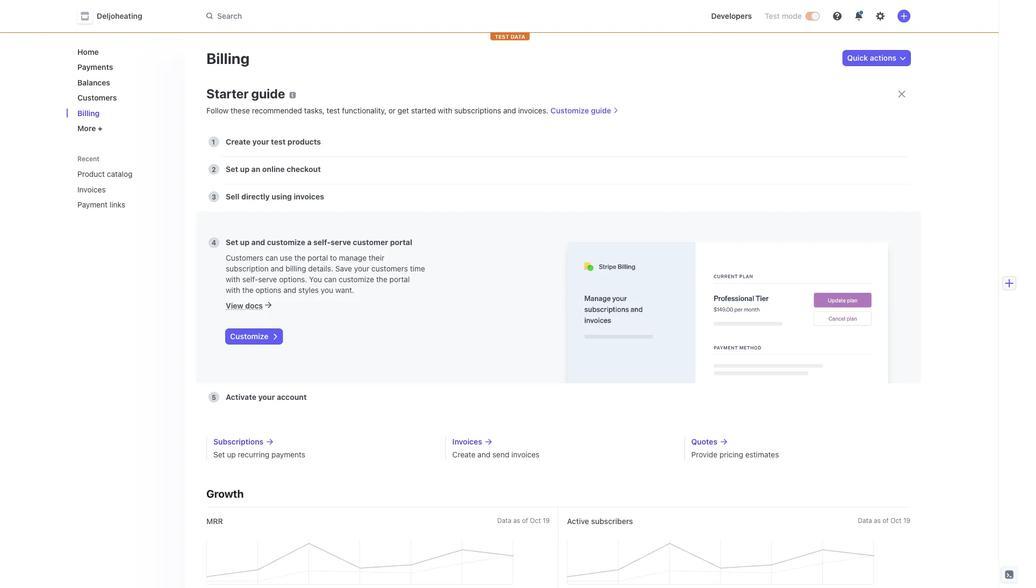 Task type: vqa. For each thing, say whether or not it's contained in the screenshot.
ups related to Top-ups
no



Task type: describe. For each thing, give the bounding box(es) containing it.
options
[[256, 285, 281, 294]]

product
[[77, 170, 105, 178]]

0 horizontal spatial can
[[265, 253, 278, 262]]

1 vertical spatial invoices
[[452, 437, 482, 446]]

quick actions
[[847, 53, 897, 62]]

provide pricing estimates
[[691, 450, 779, 459]]

payment links link
[[73, 196, 161, 213]]

product catalog link
[[73, 165, 161, 183]]

0 vertical spatial serve
[[331, 238, 351, 247]]

mrr
[[206, 517, 223, 526]]

details.
[[308, 264, 333, 273]]

view
[[226, 301, 243, 310]]

options.
[[279, 275, 307, 284]]

customize for customize
[[230, 332, 269, 341]]

oct for mrr
[[530, 517, 541, 524]]

set for set up and customize a self-serve customer portal
[[226, 238, 238, 247]]

recent
[[77, 155, 100, 162]]

quick
[[847, 53, 868, 62]]

customize guide link
[[551, 106, 619, 115]]

products
[[287, 137, 321, 146]]

customers can use the portal to manage their subscription and billing details. save your customers time with self-serve options. you can customize the portal with the options and styles you want.
[[226, 253, 425, 294]]

subscriptions
[[213, 437, 264, 446]]

recent navigation links element
[[67, 150, 185, 213]]

subscriptions link
[[213, 437, 433, 447]]

mode
[[782, 12, 802, 20]]

up for recurring
[[227, 450, 236, 459]]

recommended
[[252, 106, 302, 115]]

more +
[[77, 124, 103, 133]]

and left 'send'
[[478, 450, 490, 459]]

growth
[[206, 487, 244, 500]]

0 horizontal spatial the
[[242, 285, 254, 294]]

these
[[231, 106, 250, 115]]

19 for active subscribers
[[904, 517, 911, 524]]

send
[[493, 450, 509, 459]]

create for create and send invoices
[[452, 450, 476, 459]]

developers
[[711, 12, 752, 20]]

+
[[98, 124, 103, 133]]

starter guide
[[206, 86, 285, 101]]

1 horizontal spatial test
[[327, 106, 340, 115]]

test data
[[495, 33, 525, 40]]

home
[[77, 47, 99, 56]]

of for active subscribers
[[883, 517, 889, 524]]

provide
[[691, 450, 718, 459]]

deljoheating
[[97, 12, 142, 20]]

you
[[321, 285, 333, 294]]

view docs link
[[226, 301, 271, 310]]

billing inside core navigation links element
[[77, 109, 100, 117]]

follow
[[206, 106, 229, 115]]

data as of oct 19 for mrr
[[497, 517, 550, 524]]

1 horizontal spatial the
[[294, 253, 306, 262]]

serve inside customers can use the portal to manage their subscription and billing details. save your customers time with self-serve options. you can customize the portal with the options and styles you want.
[[258, 275, 277, 284]]

time
[[410, 264, 425, 273]]

activate your account
[[226, 393, 307, 402]]

customers
[[371, 264, 408, 273]]

subscribers
[[591, 517, 633, 526]]

subscription
[[226, 264, 269, 273]]

payment links
[[77, 200, 125, 209]]

view docs
[[226, 301, 263, 310]]

create for create your test products
[[226, 137, 251, 146]]

as for mrr
[[513, 517, 520, 524]]

invoices inside recent element
[[77, 185, 106, 194]]

online
[[262, 165, 285, 174]]

test
[[765, 12, 780, 20]]

customers for customers
[[77, 93, 117, 102]]

4
[[212, 239, 216, 246]]

deljoheating button
[[77, 9, 153, 24]]

as for active subscribers
[[874, 517, 881, 524]]

create and send invoices
[[452, 450, 540, 459]]

activate
[[226, 393, 256, 402]]

your for test
[[252, 137, 269, 146]]

customize guide
[[551, 106, 611, 115]]

and left invoices.
[[503, 106, 516, 115]]

you
[[309, 275, 322, 284]]

customers for customers can use the portal to manage their subscription and billing details. save your customers time with self-serve options. you can customize the portal with the options and styles you want.
[[226, 253, 263, 262]]

tasks,
[[304, 106, 325, 115]]

customize button
[[226, 329, 282, 344]]

payments link
[[73, 58, 176, 76]]

active
[[567, 517, 589, 526]]

and down options.
[[283, 285, 296, 294]]

test
[[495, 33, 509, 40]]

sell
[[226, 192, 240, 201]]

data for mrr
[[497, 517, 511, 524]]

create your test products
[[226, 137, 321, 146]]

0 vertical spatial self-
[[313, 238, 331, 247]]

your inside customers can use the portal to manage their subscription and billing details. save your customers time with self-serve options. you can customize the portal with the options and styles you want.
[[354, 264, 369, 273]]

guide for starter guide
[[251, 86, 285, 101]]

home link
[[73, 43, 176, 60]]

account
[[277, 393, 307, 402]]

recurring
[[238, 450, 269, 459]]

1 horizontal spatial billing
[[206, 49, 250, 67]]

use
[[280, 253, 292, 262]]

quotes link
[[691, 437, 911, 447]]

0 vertical spatial portal
[[390, 238, 412, 247]]

docs
[[245, 301, 263, 310]]

recent element
[[67, 165, 185, 213]]

data
[[511, 33, 525, 40]]

set for set up recurring payments
[[213, 450, 225, 459]]

to
[[330, 253, 337, 262]]

payments
[[272, 450, 305, 459]]

active subscribers
[[567, 517, 633, 526]]

starter
[[206, 86, 249, 101]]

catalog
[[107, 170, 133, 178]]

set up an online checkout
[[226, 165, 321, 174]]

payments
[[77, 63, 113, 71]]



Task type: locate. For each thing, give the bounding box(es) containing it.
2 of from the left
[[883, 517, 889, 524]]

1 as from the left
[[513, 517, 520, 524]]

1 horizontal spatial customize
[[551, 106, 589, 115]]

balances link
[[73, 74, 176, 91]]

0 vertical spatial the
[[294, 253, 306, 262]]

quotes
[[691, 437, 718, 446]]

1 horizontal spatial 19
[[904, 517, 911, 524]]

create right 1
[[226, 137, 251, 146]]

1 vertical spatial customize
[[339, 275, 374, 284]]

invoices link inside recent element
[[73, 181, 161, 198]]

1 vertical spatial invoices
[[511, 450, 540, 459]]

up up 'subscription'
[[240, 238, 250, 247]]

1 vertical spatial set
[[226, 238, 238, 247]]

0 vertical spatial guide
[[251, 86, 285, 101]]

set right 4
[[226, 238, 238, 247]]

0 vertical spatial billing
[[206, 49, 250, 67]]

0 vertical spatial customize
[[551, 106, 589, 115]]

quick actions button
[[843, 51, 911, 66]]

invoices up the create and send invoices
[[452, 437, 482, 446]]

2 vertical spatial set
[[213, 450, 225, 459]]

product catalog
[[77, 170, 133, 178]]

invoices down the product
[[77, 185, 106, 194]]

can up you
[[324, 275, 337, 284]]

0 horizontal spatial customize
[[267, 238, 305, 247]]

0 vertical spatial invoices
[[77, 185, 106, 194]]

1 horizontal spatial data as of oct 19
[[858, 517, 911, 524]]

set
[[226, 165, 238, 174], [226, 238, 238, 247], [213, 450, 225, 459]]

serve
[[331, 238, 351, 247], [258, 275, 277, 284]]

1 vertical spatial the
[[376, 275, 388, 284]]

3
[[212, 193, 216, 201]]

set up recurring payments
[[213, 450, 305, 459]]

customize
[[551, 106, 589, 115], [230, 332, 269, 341]]

invoices for sell directly using invoices
[[294, 192, 324, 201]]

1 19 from the left
[[543, 517, 550, 524]]

with
[[438, 106, 452, 115], [226, 275, 240, 284], [226, 285, 240, 294]]

the up view docs link
[[242, 285, 254, 294]]

oct for active subscribers
[[891, 517, 902, 524]]

customer
[[353, 238, 388, 247]]

and up 'subscription'
[[251, 238, 265, 247]]

want.
[[335, 285, 354, 294]]

2 vertical spatial up
[[227, 450, 236, 459]]

billing link
[[73, 104, 176, 122]]

search
[[217, 11, 242, 20]]

1 horizontal spatial invoices
[[511, 450, 540, 459]]

started
[[411, 106, 436, 115]]

1 vertical spatial portal
[[308, 253, 328, 262]]

serve up 'to'
[[331, 238, 351, 247]]

as
[[513, 517, 520, 524], [874, 517, 881, 524]]

using
[[272, 192, 292, 201]]

functionality,
[[342, 106, 387, 115]]

invoices link for 'product catalog' link
[[73, 181, 161, 198]]

1 vertical spatial invoices link
[[452, 437, 672, 447]]

0 horizontal spatial invoices
[[77, 185, 106, 194]]

0 horizontal spatial oct
[[530, 517, 541, 524]]

1 vertical spatial with
[[226, 275, 240, 284]]

customers inside customers can use the portal to manage their subscription and billing details. save your customers time with self-serve options. you can customize the portal with the options and styles you want.
[[226, 253, 263, 262]]

billing
[[286, 264, 306, 273]]

1 data from the left
[[497, 517, 511, 524]]

data as of oct 19
[[497, 517, 550, 524], [858, 517, 911, 524]]

data as of oct 19 for active subscribers
[[858, 517, 911, 524]]

and down use
[[271, 264, 284, 273]]

customize for customize guide
[[551, 106, 589, 115]]

test left products
[[271, 137, 286, 146]]

subscriptions
[[455, 106, 501, 115]]

portal
[[390, 238, 412, 247], [308, 253, 328, 262], [390, 275, 410, 284]]

payment
[[77, 200, 108, 209]]

invoices for create and send invoices
[[511, 450, 540, 459]]

follow these recommended tasks, test functionality, or get started with subscriptions and invoices.
[[206, 106, 549, 115]]

self- right the 'a'
[[313, 238, 331, 247]]

0 horizontal spatial of
[[522, 517, 528, 524]]

serve up 'options'
[[258, 275, 277, 284]]

1 vertical spatial customize
[[230, 332, 269, 341]]

get
[[398, 106, 409, 115]]

self- inside customers can use the portal to manage their subscription and billing details. save your customers time with self-serve options. you can customize the portal with the options and styles you want.
[[242, 275, 258, 284]]

and
[[503, 106, 516, 115], [251, 238, 265, 247], [271, 264, 284, 273], [283, 285, 296, 294], [478, 450, 490, 459]]

an
[[251, 165, 260, 174]]

portal up "customers"
[[390, 238, 412, 247]]

test
[[327, 106, 340, 115], [271, 137, 286, 146]]

developers link
[[707, 8, 756, 25]]

1 horizontal spatial oct
[[891, 517, 902, 524]]

1 horizontal spatial customers
[[226, 253, 263, 262]]

or
[[389, 106, 396, 115]]

checkout
[[287, 165, 321, 174]]

portal down "customers"
[[390, 275, 410, 284]]

test mode
[[765, 12, 802, 20]]

set up and customize a self-serve customer portal
[[226, 238, 412, 247]]

actions
[[870, 53, 897, 62]]

1 horizontal spatial customize
[[339, 275, 374, 284]]

1 horizontal spatial invoices link
[[452, 437, 672, 447]]

notifications image
[[855, 12, 863, 20]]

more
[[77, 124, 96, 133]]

create
[[226, 137, 251, 146], [452, 450, 476, 459]]

0 horizontal spatial guide
[[251, 86, 285, 101]]

a
[[307, 238, 312, 247]]

1 horizontal spatial data
[[858, 517, 872, 524]]

portal up details.
[[308, 253, 328, 262]]

your left account
[[258, 393, 275, 402]]

1 horizontal spatial self-
[[313, 238, 331, 247]]

with down 'subscription'
[[226, 275, 240, 284]]

set for set up an online checkout
[[226, 165, 238, 174]]

1 horizontal spatial serve
[[331, 238, 351, 247]]

your
[[252, 137, 269, 146], [354, 264, 369, 273], [258, 393, 275, 402]]

invoices
[[294, 192, 324, 201], [511, 450, 540, 459]]

2 vertical spatial the
[[242, 285, 254, 294]]

0 vertical spatial test
[[327, 106, 340, 115]]

0 horizontal spatial as
[[513, 517, 520, 524]]

estimates
[[745, 450, 779, 459]]

up down subscriptions
[[227, 450, 236, 459]]

pricing
[[720, 450, 743, 459]]

sell directly using invoices
[[226, 192, 324, 201]]

the down "customers"
[[376, 275, 388, 284]]

settings image
[[876, 12, 885, 20]]

directly
[[241, 192, 270, 201]]

invoices.
[[518, 106, 549, 115]]

billing up more +
[[77, 109, 100, 117]]

0 vertical spatial create
[[226, 137, 251, 146]]

2
[[212, 166, 216, 173]]

1 horizontal spatial guide
[[591, 106, 611, 115]]

0 vertical spatial invoices
[[294, 192, 324, 201]]

Search search field
[[200, 6, 503, 26]]

with up view
[[226, 285, 240, 294]]

0 horizontal spatial customers
[[77, 93, 117, 102]]

1 of from the left
[[522, 517, 528, 524]]

1 vertical spatial up
[[240, 238, 250, 247]]

19 for mrr
[[543, 517, 550, 524]]

0 vertical spatial customize
[[267, 238, 305, 247]]

0 horizontal spatial billing
[[77, 109, 100, 117]]

1 horizontal spatial create
[[452, 450, 476, 459]]

1 vertical spatial your
[[354, 264, 369, 273]]

0 horizontal spatial create
[[226, 137, 251, 146]]

guide
[[251, 86, 285, 101], [591, 106, 611, 115]]

customize inside customers can use the portal to manage their subscription and billing details. save your customers time with self-serve options. you can customize the portal with the options and styles you want.
[[339, 275, 374, 284]]

their
[[369, 253, 384, 262]]

0 vertical spatial up
[[240, 165, 250, 174]]

core navigation links element
[[73, 43, 176, 137]]

1 oct from the left
[[530, 517, 541, 524]]

customers
[[77, 93, 117, 102], [226, 253, 263, 262]]

1 vertical spatial self-
[[242, 275, 258, 284]]

1 horizontal spatial can
[[324, 275, 337, 284]]

up left the an
[[240, 165, 250, 174]]

1 vertical spatial customers
[[226, 253, 263, 262]]

up for an
[[240, 165, 250, 174]]

0 horizontal spatial serve
[[258, 275, 277, 284]]

customers inside core navigation links element
[[77, 93, 117, 102]]

1 vertical spatial guide
[[591, 106, 611, 115]]

test right tasks,
[[327, 106, 340, 115]]

create left 'send'
[[452, 450, 476, 459]]

set right 2
[[226, 165, 238, 174]]

customers up 'subscription'
[[226, 253, 263, 262]]

2 data from the left
[[858, 517, 872, 524]]

the up billing
[[294, 253, 306, 262]]

1 vertical spatial serve
[[258, 275, 277, 284]]

up
[[240, 165, 250, 174], [240, 238, 250, 247], [227, 450, 236, 459]]

2 oct from the left
[[891, 517, 902, 524]]

billing
[[206, 49, 250, 67], [77, 109, 100, 117]]

2 as from the left
[[874, 517, 881, 524]]

2 horizontal spatial the
[[376, 275, 388, 284]]

billing up starter
[[206, 49, 250, 67]]

guide for customize guide
[[591, 106, 611, 115]]

styles
[[298, 285, 319, 294]]

0 vertical spatial can
[[265, 253, 278, 262]]

can
[[265, 253, 278, 262], [324, 275, 337, 284]]

customize up want.
[[339, 275, 374, 284]]

customize inside button
[[230, 332, 269, 341]]

0 horizontal spatial data
[[497, 517, 511, 524]]

invoices
[[77, 185, 106, 194], [452, 437, 482, 446]]

1 horizontal spatial of
[[883, 517, 889, 524]]

self- down 'subscription'
[[242, 275, 258, 284]]

can left use
[[265, 253, 278, 262]]

0 horizontal spatial invoices link
[[73, 181, 161, 198]]

with right started
[[438, 106, 452, 115]]

your down manage
[[354, 264, 369, 273]]

customize right invoices.
[[551, 106, 589, 115]]

0 vertical spatial your
[[252, 137, 269, 146]]

0 vertical spatial invoices link
[[73, 181, 161, 198]]

invoices link
[[73, 181, 161, 198], [452, 437, 672, 447]]

0 horizontal spatial test
[[271, 137, 286, 146]]

invoices link for subscriptions link
[[452, 437, 672, 447]]

your up the an
[[252, 137, 269, 146]]

1 vertical spatial test
[[271, 137, 286, 146]]

Search text field
[[200, 6, 503, 26]]

your for account
[[258, 393, 275, 402]]

0 horizontal spatial data as of oct 19
[[497, 517, 550, 524]]

oct
[[530, 517, 541, 524], [891, 517, 902, 524]]

2 19 from the left
[[904, 517, 911, 524]]

customers link
[[73, 89, 176, 106]]

19
[[543, 517, 550, 524], [904, 517, 911, 524]]

0 horizontal spatial 19
[[543, 517, 550, 524]]

1 vertical spatial can
[[324, 275, 337, 284]]

0 vertical spatial with
[[438, 106, 452, 115]]

2 data as of oct 19 from the left
[[858, 517, 911, 524]]

0 horizontal spatial customize
[[230, 332, 269, 341]]

data for active subscribers
[[858, 517, 872, 524]]

0 horizontal spatial self-
[[242, 275, 258, 284]]

set down subscriptions
[[213, 450, 225, 459]]

up for and
[[240, 238, 250, 247]]

0 vertical spatial customers
[[77, 93, 117, 102]]

1 horizontal spatial as
[[874, 517, 881, 524]]

save
[[335, 264, 352, 273]]

customize up use
[[267, 238, 305, 247]]

2 vertical spatial your
[[258, 393, 275, 402]]

1 vertical spatial create
[[452, 450, 476, 459]]

balances
[[77, 78, 110, 87]]

customize down view docs link
[[230, 332, 269, 341]]

1 data as of oct 19 from the left
[[497, 517, 550, 524]]

invoices right 'send'
[[511, 450, 540, 459]]

2 vertical spatial with
[[226, 285, 240, 294]]

links
[[110, 200, 125, 209]]

0 horizontal spatial invoices
[[294, 192, 324, 201]]

2 vertical spatial portal
[[390, 275, 410, 284]]

1 vertical spatial billing
[[77, 109, 100, 117]]

of for mrr
[[522, 517, 528, 524]]

1 horizontal spatial invoices
[[452, 437, 482, 446]]

0 vertical spatial set
[[226, 165, 238, 174]]

help image
[[833, 12, 842, 20]]

invoices right using
[[294, 192, 324, 201]]

customers down balances
[[77, 93, 117, 102]]



